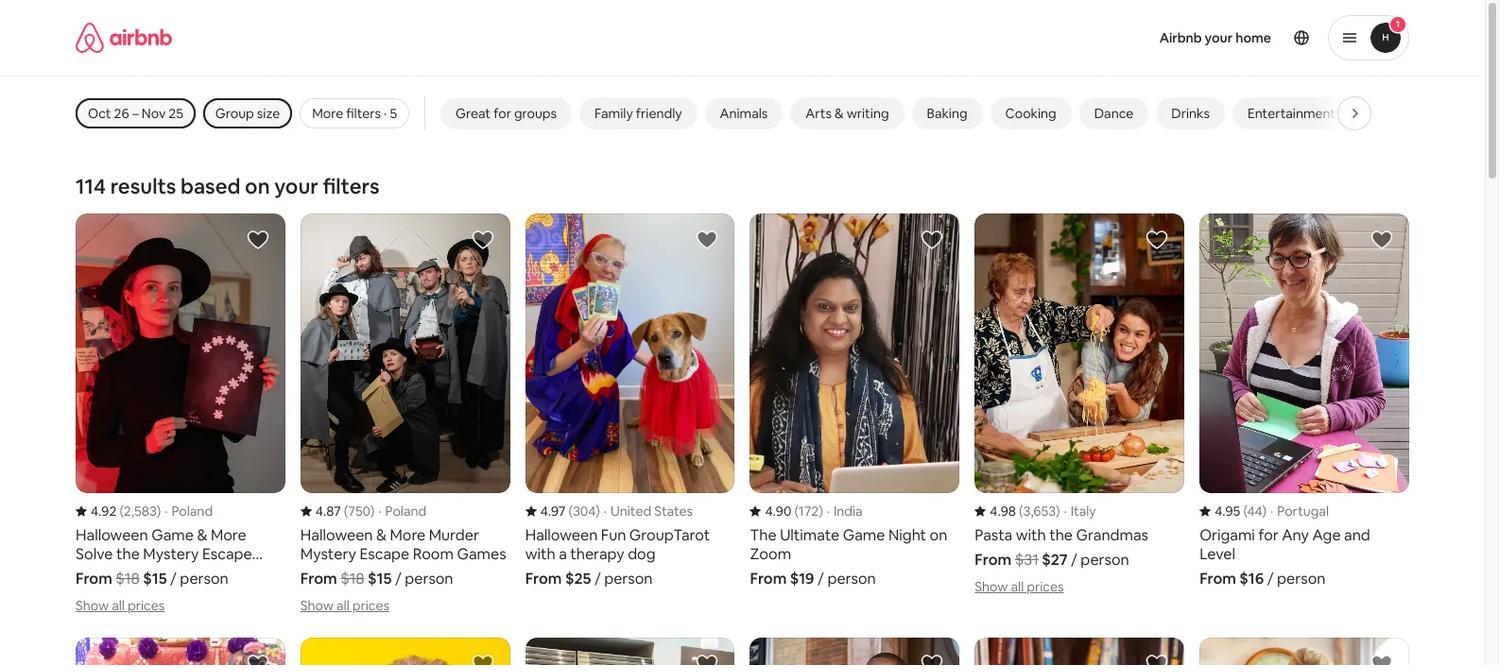 Task type: vqa. For each thing, say whether or not it's contained in the screenshot.
only in the bottom left of the page
no



Task type: locate. For each thing, give the bounding box(es) containing it.
1 horizontal spatial $15
[[368, 569, 392, 589]]

save this experience image inside the ultimate game night on zoom group
[[921, 229, 944, 252]]

$15 down 2,583
[[143, 569, 167, 589]]

great for groups button
[[441, 97, 572, 130]]

from inside halloween fun grouptarot with a therapy dog group
[[525, 569, 562, 589]]

) left · italy
[[1056, 503, 1060, 520]]

· poland for 4.87 ( 750 )
[[378, 503, 427, 520]]

$18 down 750
[[341, 569, 365, 589]]

) inside halloween & more murder mystery escape room games group
[[370, 503, 375, 520]]

1 poland from the left
[[172, 503, 213, 520]]

show all prices button for 2,583
[[76, 597, 165, 614]]

from inside the ultimate game night on zoom group
[[750, 569, 787, 589]]

poland for 4.87 ( 750 )
[[385, 503, 427, 520]]

show all prices button for 750
[[301, 597, 390, 614]]

( inside halloween game & more solve the mystery escape room games group
[[120, 503, 124, 520]]

1 horizontal spatial your
[[1205, 29, 1233, 46]]

1 horizontal spatial · poland
[[378, 503, 427, 520]]

from
[[975, 550, 1012, 570], [76, 569, 112, 589], [301, 569, 337, 589], [525, 569, 562, 589], [750, 569, 787, 589], [1200, 569, 1237, 589]]

· inside halloween fun grouptarot with a therapy dog group
[[604, 503, 607, 520]]

1 horizontal spatial show all prices button
[[301, 597, 390, 614]]

poland right 2,583
[[172, 503, 213, 520]]

· for 4.98 ( 3,653 )
[[1064, 503, 1067, 520]]

4.98
[[990, 503, 1016, 520]]

172
[[799, 503, 819, 520]]

( right 4.98
[[1019, 503, 1023, 520]]

( right 4.87
[[344, 503, 348, 520]]

person inside halloween fun grouptarot with a therapy dog group
[[604, 569, 653, 589]]

4.90 ( 172 )
[[765, 503, 823, 520]]

( right 4.90
[[795, 503, 799, 520]]

0 horizontal spatial show
[[76, 597, 109, 614]]

2 $15 from the left
[[368, 569, 392, 589]]

) right 4.92
[[157, 503, 161, 520]]

1 vertical spatial your
[[274, 173, 318, 200]]

from $18 $15 / person show all prices inside halloween & more murder mystery escape room games group
[[301, 569, 453, 614]]

( right 4.92
[[120, 503, 124, 520]]

from down 4.87
[[301, 569, 337, 589]]

( for 3,653
[[1019, 503, 1023, 520]]

4.97
[[541, 503, 566, 520]]

from $18 $15 / person show all prices for 750
[[301, 569, 453, 614]]

save this experience image
[[247, 229, 269, 252], [1146, 229, 1169, 252], [1371, 229, 1394, 252], [247, 653, 269, 666]]

$25
[[565, 569, 591, 589]]

· poland right 750
[[378, 503, 427, 520]]

$18 for 750
[[341, 569, 365, 589]]

pasta with the grandmas group
[[975, 214, 1185, 596]]

· right 304
[[604, 503, 607, 520]]

prices for 3,653
[[1027, 578, 1064, 595]]

) for 4.90 ( 172 )
[[819, 503, 823, 520]]

save this experience image for portugal
[[1371, 229, 1394, 252]]

from $18 $15 / person show all prices down 750
[[301, 569, 453, 614]]

( inside origami for any age and level 'group'
[[1244, 503, 1248, 520]]

( inside 'pasta with the grandmas' group
[[1019, 503, 1023, 520]]

· inside 'pasta with the grandmas' group
[[1064, 503, 1067, 520]]

1 horizontal spatial all
[[337, 597, 350, 614]]

( inside the ultimate game night on zoom group
[[795, 503, 799, 520]]

from $25 / person
[[525, 569, 653, 589]]

( right 4.97
[[569, 503, 573, 520]]

save this experience image inside halloween fun grouptarot with a therapy dog group
[[696, 229, 719, 252]]

$19
[[790, 569, 815, 589]]

6 ) from the left
[[1263, 503, 1267, 520]]

rating 4.92 out of 5; 2,583 reviews image
[[76, 503, 161, 520]]

/ inside halloween game & more solve the mystery escape room games group
[[170, 569, 177, 589]]

) left united
[[596, 503, 600, 520]]

2 horizontal spatial all
[[1011, 578, 1024, 595]]

114
[[76, 173, 106, 200]]

from $18 $15 / person show all prices
[[76, 569, 229, 614], [301, 569, 453, 614]]

show all prices button
[[975, 578, 1064, 595], [76, 597, 165, 614], [301, 597, 390, 614]]

from inside origami for any age and level 'group'
[[1200, 569, 1237, 589]]

1 from $18 $15 / person show all prices from the left
[[76, 569, 229, 614]]

· inside halloween game & more solve the mystery escape room games group
[[165, 503, 168, 520]]

entertainment
[[1248, 105, 1336, 122]]

person inside halloween game & more solve the mystery escape room games group
[[180, 569, 229, 589]]

4.95 ( 44 )
[[1215, 503, 1267, 520]]

1 ( from the left
[[120, 503, 124, 520]]

$15 down 750
[[368, 569, 392, 589]]

1 horizontal spatial show
[[301, 597, 334, 614]]

show inside halloween & more murder mystery escape room games group
[[301, 597, 334, 614]]

) left · portugal
[[1263, 503, 1267, 520]]

your
[[1205, 29, 1233, 46], [274, 173, 318, 200]]

1 horizontal spatial $18
[[341, 569, 365, 589]]

5 ( from the left
[[1019, 503, 1023, 520]]

2 · poland from the left
[[378, 503, 427, 520]]

united
[[611, 503, 652, 520]]

0 horizontal spatial $18
[[116, 569, 140, 589]]

2 horizontal spatial prices
[[1027, 578, 1064, 595]]

italy
[[1071, 503, 1097, 520]]

save this experience image
[[472, 229, 494, 252], [696, 229, 719, 252], [921, 229, 944, 252], [472, 653, 494, 666], [696, 653, 719, 666], [921, 653, 944, 666], [1146, 653, 1169, 666], [1371, 653, 1394, 666]]

1 $18 from the left
[[116, 569, 140, 589]]

4.87
[[316, 503, 341, 520]]

( for 750
[[344, 503, 348, 520]]

2 horizontal spatial show all prices button
[[975, 578, 1064, 595]]

) for 4.95 ( 44 )
[[1263, 503, 1267, 520]]

poland right 750
[[385, 503, 427, 520]]

family friendly button
[[580, 97, 697, 130]]

( right 4.95
[[1244, 503, 1248, 520]]

1 horizontal spatial poland
[[385, 503, 427, 520]]

1 vertical spatial filters
[[323, 173, 380, 200]]

(
[[120, 503, 124, 520], [344, 503, 348, 520], [569, 503, 573, 520], [795, 503, 799, 520], [1019, 503, 1023, 520], [1244, 503, 1248, 520]]

) left · india
[[819, 503, 823, 520]]

from $18 $15 / person show all prices down 2,583
[[76, 569, 229, 614]]

2,583
[[124, 503, 157, 520]]

2 poland from the left
[[385, 503, 427, 520]]

from $18 $15 / person show all prices for 2,583
[[76, 569, 229, 614]]

all
[[1011, 578, 1024, 595], [112, 597, 125, 614], [337, 597, 350, 614]]

) for 4.87 ( 750 )
[[370, 503, 375, 520]]

prices for 750
[[353, 597, 390, 614]]

from left $31
[[975, 550, 1012, 570]]

) inside 'pasta with the grandmas' group
[[1056, 503, 1060, 520]]

2 ( from the left
[[344, 503, 348, 520]]

· right 2,583
[[165, 503, 168, 520]]

show all prices button inside 'pasta with the grandmas' group
[[975, 578, 1064, 595]]

)
[[157, 503, 161, 520], [370, 503, 375, 520], [596, 503, 600, 520], [819, 503, 823, 520], [1056, 503, 1060, 520], [1263, 503, 1267, 520]]

prices for 2,583
[[128, 597, 165, 614]]

5 ) from the left
[[1056, 503, 1060, 520]]

· right 750
[[378, 503, 382, 520]]

0 horizontal spatial · poland
[[165, 503, 213, 520]]

$18 down 4.92 ( 2,583 )
[[116, 569, 140, 589]]

poland for 4.92 ( 2,583 )
[[172, 503, 213, 520]]

prices inside halloween & more murder mystery escape room games group
[[353, 597, 390, 614]]

· poland
[[165, 503, 213, 520], [378, 503, 427, 520]]

· italy
[[1064, 503, 1097, 520]]

poland
[[172, 503, 213, 520], [385, 503, 427, 520]]

3 ( from the left
[[569, 503, 573, 520]]

0 horizontal spatial from $18 $15 / person show all prices
[[76, 569, 229, 614]]

2 horizontal spatial show
[[975, 578, 1008, 595]]

) for 4.97 ( 304 )
[[596, 503, 600, 520]]

on
[[245, 173, 270, 200]]

show inside the from $31 $27 / person show all prices
[[975, 578, 1008, 595]]

44
[[1248, 503, 1263, 520]]

prices
[[1027, 578, 1064, 595], [128, 597, 165, 614], [353, 597, 390, 614]]

halloween game & more solve the mystery escape room games group
[[76, 214, 285, 615]]

0 horizontal spatial show all prices button
[[76, 597, 165, 614]]

· left italy
[[1064, 503, 1067, 520]]

1 · poland from the left
[[165, 503, 213, 520]]

airbnb your home
[[1160, 29, 1272, 46]]

( inside halloween & more murder mystery escape room games group
[[344, 503, 348, 520]]

4 ( from the left
[[795, 503, 799, 520]]

your right on
[[274, 173, 318, 200]]

4.90
[[765, 503, 792, 520]]

airbnb your home link
[[1149, 18, 1283, 58]]

friendly
[[636, 105, 682, 122]]

4.98 ( 3,653 )
[[990, 503, 1060, 520]]

· right the '172'
[[827, 503, 830, 520]]

from left $25
[[525, 569, 562, 589]]

airbnb
[[1160, 29, 1202, 46]]

) inside halloween fun grouptarot with a therapy dog group
[[596, 503, 600, 520]]

·
[[384, 105, 387, 122], [165, 503, 168, 520], [378, 503, 382, 520], [604, 503, 607, 520], [827, 503, 830, 520], [1064, 503, 1067, 520], [1271, 503, 1274, 520]]

$18 inside halloween game & more solve the mystery escape room games group
[[116, 569, 140, 589]]

1 $15 from the left
[[143, 569, 167, 589]]

profile element
[[907, 0, 1410, 76]]

0 horizontal spatial poland
[[172, 503, 213, 520]]

3 ) from the left
[[596, 503, 600, 520]]

) for 4.92 ( 2,583 )
[[157, 503, 161, 520]]

person inside halloween & more murder mystery escape room games group
[[405, 569, 453, 589]]

/ inside the from $31 $27 / person show all prices
[[1071, 550, 1078, 570]]

6 ( from the left
[[1244, 503, 1248, 520]]

arts & writing element
[[806, 105, 889, 122]]

( inside halloween fun grouptarot with a therapy dog group
[[569, 503, 573, 520]]

show all prices button inside halloween & more murder mystery escape room games group
[[301, 597, 390, 614]]

poland inside halloween & more murder mystery escape room games group
[[385, 503, 427, 520]]

groups
[[514, 105, 557, 122]]

· inside halloween & more murder mystery escape room games group
[[378, 503, 382, 520]]

show for 4.98 ( 3,653 )
[[975, 578, 1008, 595]]

) right 4.87
[[370, 503, 375, 520]]

rating 4.98 out of 5; 3,653 reviews image
[[975, 503, 1060, 520]]

1 horizontal spatial prices
[[353, 597, 390, 614]]

1 horizontal spatial from $18 $15 / person show all prices
[[301, 569, 453, 614]]

from down 4.92
[[76, 569, 112, 589]]

drinks element
[[1172, 105, 1210, 122]]

3,653
[[1023, 503, 1056, 520]]

prices inside halloween game & more solve the mystery escape room games group
[[128, 597, 165, 614]]

person
[[1081, 550, 1130, 570], [180, 569, 229, 589], [405, 569, 453, 589], [604, 569, 653, 589], [828, 569, 876, 589], [1278, 569, 1326, 589]]

filters left "5"
[[346, 105, 381, 122]]

show
[[975, 578, 1008, 595], [76, 597, 109, 614], [301, 597, 334, 614]]

0 horizontal spatial all
[[112, 597, 125, 614]]

· right 44
[[1271, 503, 1274, 520]]

results
[[110, 173, 176, 200]]

poland inside halloween game & more solve the mystery escape room games group
[[172, 503, 213, 520]]

2 $18 from the left
[[341, 569, 365, 589]]

show all prices button inside halloween game & more solve the mystery escape room games group
[[76, 597, 165, 614]]

filters down "more filters · 5"
[[323, 173, 380, 200]]

· for 4.92 ( 2,583 )
[[165, 503, 168, 520]]

) inside the ultimate game night on zoom group
[[819, 503, 823, 520]]

/ inside origami for any age and level 'group'
[[1268, 569, 1274, 589]]

$15
[[143, 569, 167, 589], [368, 569, 392, 589]]

· poland inside halloween game & more solve the mystery escape room games group
[[165, 503, 213, 520]]

home
[[1236, 29, 1272, 46]]

· poland inside halloween & more murder mystery escape room games group
[[378, 503, 427, 520]]

your left 'home'
[[1205, 29, 1233, 46]]

all for 4.98
[[1011, 578, 1024, 595]]

/
[[1071, 550, 1078, 570], [170, 569, 177, 589], [395, 569, 402, 589], [595, 569, 601, 589], [818, 569, 824, 589], [1268, 569, 1274, 589]]

drinks button
[[1157, 97, 1225, 130]]

· inside the ultimate game night on zoom group
[[827, 503, 830, 520]]

) inside origami for any age and level 'group'
[[1263, 503, 1267, 520]]

from left $19
[[750, 569, 787, 589]]

save this experience image inside halloween game & more solve the mystery escape room games group
[[247, 229, 269, 252]]

filters
[[346, 105, 381, 122], [323, 173, 380, 200]]

$15 inside halloween game & more solve the mystery escape room games group
[[143, 569, 167, 589]]

4.92
[[91, 503, 117, 520]]

2 ) from the left
[[370, 503, 375, 520]]

$18
[[116, 569, 140, 589], [341, 569, 365, 589]]

from $18 $15 / person show all prices inside halloween game & more solve the mystery escape room games group
[[76, 569, 229, 614]]

rating 4.90 out of 5; 172 reviews image
[[750, 503, 823, 520]]

$18 inside halloween & more murder mystery escape room games group
[[341, 569, 365, 589]]

2 from $18 $15 / person show all prices from the left
[[301, 569, 453, 614]]

· india
[[827, 503, 863, 520]]

5
[[390, 105, 397, 122]]

1 ) from the left
[[157, 503, 161, 520]]

portugal
[[1278, 503, 1329, 520]]

4 ) from the left
[[819, 503, 823, 520]]

· left "5"
[[384, 105, 387, 122]]

· poland right 2,583
[[165, 503, 213, 520]]

· inside origami for any age and level 'group'
[[1271, 503, 1274, 520]]

0 vertical spatial your
[[1205, 29, 1233, 46]]

$15 inside halloween & more murder mystery escape room games group
[[368, 569, 392, 589]]

0 horizontal spatial $15
[[143, 569, 167, 589]]

$15 for 4.87 ( 750 )
[[368, 569, 392, 589]]

/ inside halloween & more murder mystery escape room games group
[[395, 569, 402, 589]]

114 results based on your filters
[[76, 173, 380, 200]]

show inside halloween game & more solve the mystery escape room games group
[[76, 597, 109, 614]]

750
[[348, 503, 370, 520]]

from inside halloween game & more solve the mystery escape room games group
[[76, 569, 112, 589]]

more
[[312, 105, 343, 122]]

) inside halloween game & more solve the mystery escape room games group
[[157, 503, 161, 520]]

from left '$16' in the right bottom of the page
[[1200, 569, 1237, 589]]

prices inside the from $31 $27 / person show all prices
[[1027, 578, 1064, 595]]

writing
[[847, 105, 889, 122]]

save this experience image inside halloween & more murder mystery escape room games group
[[472, 229, 494, 252]]

dance
[[1095, 105, 1134, 122]]

4.97 ( 304 )
[[541, 503, 600, 520]]

0 horizontal spatial prices
[[128, 597, 165, 614]]

all inside the from $31 $27 / person show all prices
[[1011, 578, 1024, 595]]



Task type: describe. For each thing, give the bounding box(es) containing it.
rating 4.95 out of 5; 44 reviews image
[[1200, 503, 1267, 520]]

all for 4.87
[[337, 597, 350, 614]]

from $16 / person
[[1200, 569, 1326, 589]]

great for groups
[[456, 105, 557, 122]]

4.92 ( 2,583 )
[[91, 503, 161, 520]]

( for 44
[[1244, 503, 1248, 520]]

animals
[[720, 105, 768, 122]]

save this experience image for poland
[[247, 229, 269, 252]]

cooking button
[[991, 97, 1072, 130]]

baking element
[[927, 105, 968, 122]]

( for 172
[[795, 503, 799, 520]]

show all prices button for 3,653
[[975, 578, 1064, 595]]

based
[[181, 173, 241, 200]]

the ultimate game night on zoom group
[[750, 214, 960, 589]]

· portugal
[[1271, 503, 1329, 520]]

0 vertical spatial filters
[[346, 105, 381, 122]]

0 horizontal spatial your
[[274, 173, 318, 200]]

arts & writing button
[[791, 97, 904, 130]]

animals element
[[720, 105, 768, 122]]

304
[[573, 503, 596, 520]]

person inside the from $31 $27 / person show all prices
[[1081, 550, 1130, 570]]

show for 4.87 ( 750 )
[[301, 597, 334, 614]]

/ inside halloween fun grouptarot with a therapy dog group
[[595, 569, 601, 589]]

) for 4.98 ( 3,653 )
[[1056, 503, 1060, 520]]

from inside the from $31 $27 / person show all prices
[[975, 550, 1012, 570]]

arts & writing
[[806, 105, 889, 122]]

$31
[[1015, 550, 1039, 570]]

· for 4.97 ( 304 )
[[604, 503, 607, 520]]

for
[[494, 105, 511, 122]]

1
[[1396, 18, 1401, 30]]

person inside the ultimate game night on zoom group
[[828, 569, 876, 589]]

states
[[655, 503, 693, 520]]

dance button
[[1080, 97, 1149, 130]]

$27
[[1042, 550, 1068, 570]]

family friendly element
[[595, 105, 682, 122]]

halloween fun grouptarot with a therapy dog group
[[525, 214, 735, 589]]

entertainment element
[[1248, 105, 1336, 122]]

$18 for 2,583
[[116, 569, 140, 589]]

$16
[[1240, 569, 1264, 589]]

· poland for 4.92 ( 2,583 )
[[165, 503, 213, 520]]

family friendly
[[595, 105, 682, 122]]

from $19 / person
[[750, 569, 876, 589]]

dance element
[[1095, 105, 1134, 122]]

· for 4.87 ( 750 )
[[378, 503, 382, 520]]

$15 for 4.92 ( 2,583 )
[[143, 569, 167, 589]]

baking
[[927, 105, 968, 122]]

entertainment button
[[1233, 97, 1351, 130]]

halloween & more murder mystery escape room games group
[[301, 214, 510, 615]]

all for 4.92
[[112, 597, 125, 614]]

cooking element
[[1006, 105, 1057, 122]]

origami for any age and level group
[[1200, 214, 1410, 589]]

· for 4.95 ( 44 )
[[1271, 503, 1274, 520]]

rating 4.87 out of 5; 750 reviews image
[[301, 503, 375, 520]]

family
[[595, 105, 633, 122]]

· united states
[[604, 503, 693, 520]]

( for 2,583
[[120, 503, 124, 520]]

baking button
[[912, 97, 983, 130]]

/ inside the ultimate game night on zoom group
[[818, 569, 824, 589]]

arts
[[806, 105, 832, 122]]

&
[[835, 105, 844, 122]]

· for 4.90 ( 172 )
[[827, 503, 830, 520]]

save this experience image for italy
[[1146, 229, 1169, 252]]

your inside profile element
[[1205, 29, 1233, 46]]

drinks
[[1172, 105, 1210, 122]]

4.95
[[1215, 503, 1241, 520]]

from inside halloween & more murder mystery escape room games group
[[301, 569, 337, 589]]

great
[[456, 105, 491, 122]]

show for 4.92 ( 2,583 )
[[76, 597, 109, 614]]

great for groups element
[[456, 105, 557, 122]]

india
[[834, 503, 863, 520]]

person inside origami for any age and level 'group'
[[1278, 569, 1326, 589]]

1 button
[[1329, 15, 1410, 61]]

cooking
[[1006, 105, 1057, 122]]

4.87 ( 750 )
[[316, 503, 375, 520]]

from $31 $27 / person show all prices
[[975, 550, 1130, 595]]

rating 4.97 out of 5; 304 reviews image
[[525, 503, 600, 520]]

( for 304
[[569, 503, 573, 520]]

more filters · 5
[[312, 105, 397, 122]]

animals button
[[705, 97, 783, 130]]



